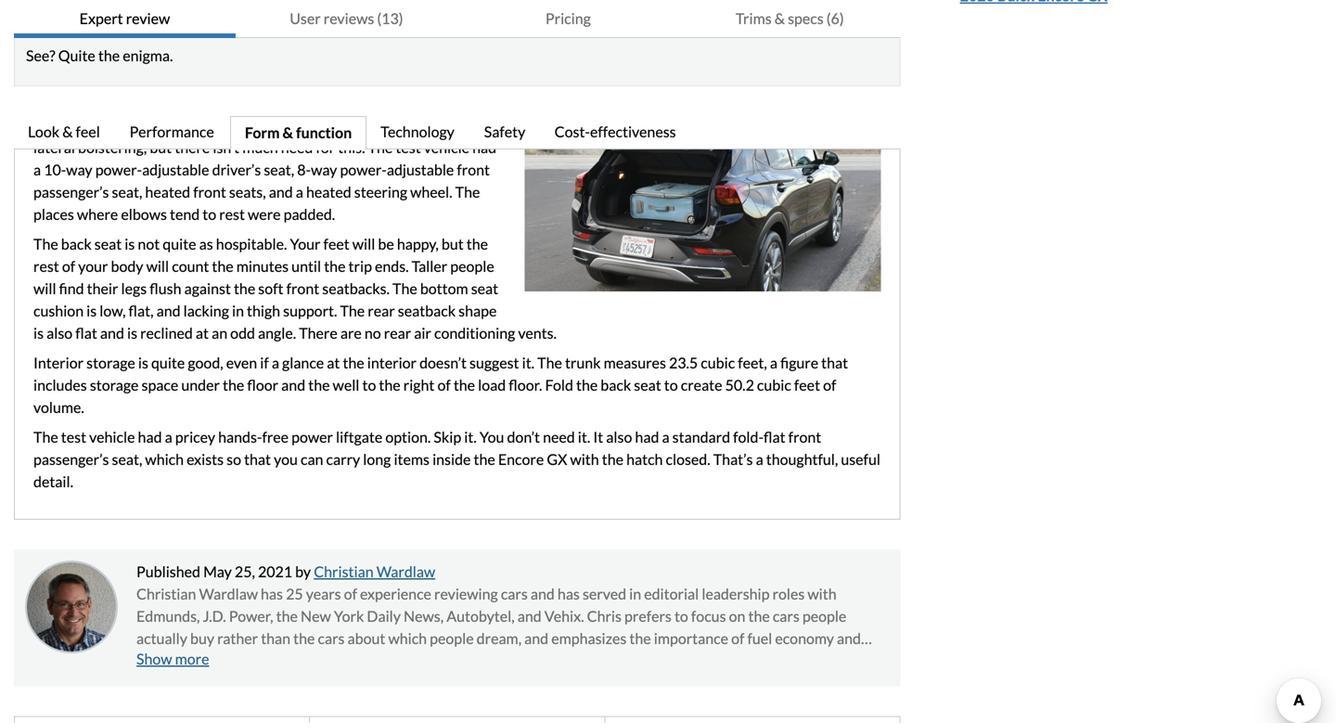 Task type: describe. For each thing, give the bounding box(es) containing it.
four
[[830, 652, 858, 670]]

1 power- from the left
[[95, 161, 142, 179]]

0 horizontal spatial it.
[[464, 428, 477, 446]]

look & feel tab
[[14, 116, 116, 150]]

2 way from the left
[[311, 161, 337, 179]]

be
[[378, 235, 394, 253]]

which inside christian wardlaw has 25 years of experience reviewing cars and has served in editorial leadership roles with edmunds, j.d. power, the new york daily news, autobytel, and vehix. chris prefers to focus on the cars people actually buy rather than the cars about which people dream, and emphasizes the importance of fuel economy and safety as much as how much fun a car is to drive. chris is married to an automotive journalist, is the father of four daughters, and lives in southern california.
[[388, 629, 427, 648]]

the up bottom
[[467, 235, 488, 253]]

they
[[320, 94, 349, 112]]

published may 25, 2021 by christian wardlaw
[[136, 563, 436, 581]]

figure
[[781, 354, 819, 372]]

need inside you sit up high in the encore gx, and though they are small and narrow, the front seats are supportive enough for multi-hour drives. they offer no lateral bolstering, but there isn't much need for this. the test vehicle had a 10-way power-adjustable driver's seat, 8-way power-adjustable front passenger's seat, heated front seats, and a heated steering wheel. the places where elbows tend to rest were padded.
[[281, 138, 313, 156]]

2 horizontal spatial it.
[[578, 428, 591, 446]]

high
[[99, 94, 127, 112]]

2 horizontal spatial will
[[353, 235, 375, 253]]

user
[[290, 9, 321, 27]]

(6)
[[827, 9, 844, 27]]

1 vertical spatial seat,
[[112, 183, 142, 201]]

to down 23.5 on the right of the page
[[665, 376, 678, 394]]

that inside the test vehicle had a pricey hands-free power liftgate option. skip it. you don't need it. it also had a standard fold-flat front passenger's seat, which exists so that you can carry long items inside the encore gx with the hatch closed. that's a thoughtful, useful detail.
[[244, 450, 271, 468]]

0 vertical spatial cubic
[[701, 354, 735, 372]]

seats,
[[229, 183, 266, 201]]

pricey
[[175, 428, 215, 446]]

& for look
[[62, 123, 73, 141]]

a up hatch
[[662, 428, 670, 446]]

trip
[[349, 257, 372, 275]]

hatch
[[627, 450, 663, 468]]

50.2
[[726, 376, 755, 394]]

daily
[[367, 607, 401, 625]]

the down 'drives.'
[[368, 138, 393, 156]]

expert review tab
[[14, 0, 236, 38]]

is down cushion
[[33, 324, 44, 342]]

0 vertical spatial are
[[352, 94, 373, 112]]

the down trunk
[[576, 376, 598, 394]]

cost-effectiveness tab
[[541, 116, 693, 150]]

years
[[306, 585, 341, 603]]

rest inside the back seat is not quite as hospitable. your feet will be happy, but the rest of your body will count the minutes until the trip ends. taller people will find their legs flush against the soft front seatbacks. the bottom seat cushion is low, flat, and lacking in thigh support. the rear seatback shape is also flat and is reclined at an odd angle. there are no rear air conditioning vents.
[[33, 257, 59, 275]]

the left well
[[308, 376, 330, 394]]

of left four
[[814, 652, 827, 670]]

front down sit
[[58, 116, 91, 134]]

1 vertical spatial are
[[130, 116, 152, 134]]

show
[[136, 650, 172, 668]]

driver's
[[212, 161, 261, 179]]

isn't
[[213, 138, 240, 156]]

1 adjustable from the left
[[142, 161, 209, 179]]

1 horizontal spatial cars
[[501, 585, 528, 603]]

a left 10-
[[33, 161, 41, 179]]

by
[[295, 563, 311, 581]]

and left vehix. at the bottom of page
[[518, 607, 542, 625]]

published
[[136, 563, 201, 581]]

which inside the test vehicle had a pricey hands-free power liftgate option. skip it. you don't need it. it also had a standard fold-flat front passenger's seat, which exists so that you can carry long items inside the encore gx with the hatch closed. that's a thoughtful, useful detail.
[[145, 450, 184, 468]]

an inside christian wardlaw has 25 years of experience reviewing cars and has served in editorial leadership roles with edmunds, j.d. power, the new york daily news, autobytel, and vehix. chris prefers to focus on the cars people actually buy rather than the cars about which people dream, and emphasizes the importance of fuel economy and safety as much as how much fun a car is to drive. chris is married to an automotive journalist, is the father of four daughters, and lives in southern california.
[[570, 652, 585, 670]]

3 tab from the left
[[606, 717, 900, 723]]

the down it
[[602, 450, 624, 468]]

closed.
[[666, 450, 711, 468]]

christian inside christian wardlaw has 25 years of experience reviewing cars and has served in editorial leadership roles with edmunds, j.d. power, the new york daily news, autobytel, and vehix. chris prefers to focus on the cars people actually buy rather than the cars about which people dream, and emphasizes the importance of fuel economy and safety as much as how much fun a car is to drive. chris is married to an automotive journalist, is the father of four daughters, and lives in southern california.
[[136, 585, 196, 603]]

j.d.
[[203, 607, 226, 625]]

0 horizontal spatial will
[[33, 279, 56, 298]]

the up performance
[[145, 94, 166, 112]]

and left lives
[[208, 674, 232, 692]]

1 vertical spatial storage
[[90, 376, 139, 394]]

vehicle inside the test vehicle had a pricey hands-free power liftgate option. skip it. you don't need it. it also had a standard fold-flat front passenger's seat, which exists so that you can carry long items inside the encore gx with the hatch closed. that's a thoughtful, useful detail.
[[89, 428, 135, 446]]

fold
[[545, 376, 574, 394]]

the down interior on the left of the page
[[379, 376, 401, 394]]

multi-
[[301, 116, 339, 134]]

encore inside you sit up high in the encore gx, and though they are small and narrow, the front seats are supportive enough for multi-hour drives. they offer no lateral bolstering, but there isn't much need for this. the test vehicle had a 10-way power-adjustable driver's seat, 8-way power-adjustable front passenger's seat, heated front seats, and a heated steering wheel. the places where elbows tend to rest were padded.
[[169, 94, 215, 112]]

is down flat,
[[127, 324, 137, 342]]

1 way from the left
[[66, 161, 92, 179]]

reviews
[[324, 9, 374, 27]]

a right feet,
[[770, 354, 778, 372]]

is right car
[[379, 652, 389, 670]]

at inside the back seat is not quite as hospitable. your feet will be happy, but the rest of your body will count the minutes until the trip ends. taller people will find their legs flush against the soft front seatbacks. the bottom seat cushion is low, flat, and lacking in thigh support. the rear seatback shape is also flat and is reclined at an odd angle. there are no rear air conditioning vents.
[[196, 324, 209, 342]]

interior
[[367, 354, 417, 372]]

reclined
[[140, 324, 193, 342]]

0 vertical spatial wardlaw
[[377, 563, 436, 581]]

as inside the back seat is not quite as hospitable. your feet will be happy, but the rest of your body will count the minutes until the trip ends. taller people will find their legs flush against the soft front seatbacks. the bottom seat cushion is low, flat, and lacking in thigh support. the rear seatback shape is also flat and is reclined at an odd angle. there are no rear air conditioning vents.
[[199, 235, 213, 253]]

is left low, at the top left of the page
[[87, 302, 97, 320]]

your
[[290, 235, 321, 253]]

the test vehicle had a pricey hands-free power liftgate option. skip it. you don't need it. it also had a standard fold-flat front passenger's seat, which exists so that you can carry long items inside the encore gx with the hatch closed. that's a thoughtful, useful detail.
[[33, 428, 881, 491]]

user reviews (13)
[[290, 9, 403, 27]]

2 heated from the left
[[306, 183, 352, 201]]

need inside the test vehicle had a pricey hands-free power liftgate option. skip it. you don't need it. it also had a standard fold-flat front passenger's seat, which exists so that you can carry long items inside the encore gx with the hatch closed. that's a thoughtful, useful detail.
[[543, 428, 575, 446]]

look & feel
[[28, 123, 100, 141]]

narrow,
[[440, 94, 490, 112]]

the up well
[[343, 354, 365, 372]]

against
[[184, 279, 231, 298]]

the left load
[[454, 376, 475, 394]]

christian wardlaw headshot image
[[25, 561, 118, 654]]

under
[[181, 376, 220, 394]]

conditioning
[[434, 324, 516, 342]]

the right wheel.
[[455, 183, 480, 201]]

a right if
[[272, 354, 279, 372]]

0 horizontal spatial seat
[[95, 235, 122, 253]]

expert
[[80, 9, 123, 27]]

count
[[172, 257, 209, 275]]

angle.
[[258, 324, 296, 342]]

see? quite the enigma.
[[26, 46, 173, 65]]

odd
[[230, 324, 255, 342]]

feet inside the back seat is not quite as hospitable. your feet will be happy, but the rest of your body will count the minutes until the trip ends. taller people will find their legs flush against the soft front seatbacks. the bottom seat cushion is low, flat, and lacking in thigh support. the rear seatback shape is also flat and is reclined at an odd angle. there are no rear air conditioning vents.
[[324, 235, 350, 253]]

to inside you sit up high in the encore gx, and though they are small and narrow, the front seats are supportive enough for multi-hour drives. they offer no lateral bolstering, but there isn't much need for this. the test vehicle had a 10-way power-adjustable driver's seat, 8-way power-adjustable front passenger's seat, heated front seats, and a heated steering wheel. the places where elbows tend to rest were padded.
[[203, 205, 216, 223]]

enigma.
[[123, 46, 173, 65]]

also inside the back seat is not quite as hospitable. your feet will be happy, but the rest of your body will count the minutes until the trip ends. taller people will find their legs flush against the soft front seatbacks. the bottom seat cushion is low, flat, and lacking in thigh support. the rear seatback shape is also flat and is reclined at an odd angle. there are no rear air conditioning vents.
[[47, 324, 73, 342]]

and up were
[[269, 183, 293, 201]]

is right journalist, on the bottom
[[733, 652, 744, 670]]

1 tab from the left
[[15, 717, 310, 723]]

0 vertical spatial storage
[[86, 354, 135, 372]]

vents.
[[518, 324, 557, 342]]

glance
[[282, 354, 324, 372]]

0 vertical spatial chris
[[587, 607, 622, 625]]

lives
[[235, 674, 264, 692]]

at inside interior storage is quite good, even if a glance at the interior doesn't suggest it. the trunk measures 23.5 cubic feet, a figure that includes storage space under the floor and the well to the right of the load floor. fold the back seat to create 50.2 cubic feet of volume.
[[327, 354, 340, 372]]

the left soft at left top
[[234, 279, 256, 298]]

sit
[[61, 94, 77, 112]]

hands-
[[218, 428, 262, 446]]

option.
[[386, 428, 431, 446]]

1 vertical spatial chris
[[448, 652, 483, 670]]

about
[[348, 629, 386, 648]]

0 vertical spatial rear
[[368, 302, 395, 320]]

the left trip
[[324, 257, 346, 275]]

performance tab
[[116, 116, 230, 150]]

feet inside interior storage is quite good, even if a glance at the interior doesn't suggest it. the trunk measures 23.5 cubic feet, a figure that includes storage space under the floor and the well to the right of the load floor. fold the back seat to create 50.2 cubic feet of volume.
[[795, 376, 821, 394]]

leadership
[[702, 585, 770, 603]]

the down 25
[[276, 607, 298, 625]]

standard
[[673, 428, 731, 446]]

to left "drive."
[[392, 652, 406, 670]]

and up vehix. at the bottom of page
[[531, 585, 555, 603]]

tab panel containing you sit up high in the encore gx, and though they are small and narrow, the front seats are supportive enough for multi-hour drives. they offer no lateral bolstering, but there isn't much need for this. the test vehicle had a 10-way power-adjustable driver's seat, 8-way power-adjustable front passenger's seat, heated front seats, and a heated steering wheel. the places where elbows tend to rest were padded.
[[14, 92, 901, 520]]

the inside the test vehicle had a pricey hands-free power liftgate option. skip it. you don't need it. it also had a standard fold-flat front passenger's seat, which exists so that you can carry long items inside the encore gx with the hatch closed. that's a thoughtful, useful detail.
[[33, 428, 58, 446]]

quite inside interior storage is quite good, even if a glance at the interior doesn't suggest it. the trunk measures 23.5 cubic feet, a figure that includes storage space under the floor and the well to the right of the load floor. fold the back seat to create 50.2 cubic feet of volume.
[[151, 354, 185, 372]]

interior storage is quite good, even if a glance at the interior doesn't suggest it. the trunk measures 23.5 cubic feet, a figure that includes storage space under the floor and the well to the right of the load floor. fold the back seat to create 50.2 cubic feet of volume.
[[33, 354, 849, 416]]

offer
[[454, 116, 486, 134]]

show more button
[[136, 650, 209, 668]]

the down ends.
[[393, 279, 418, 298]]

is inside interior storage is quite good, even if a glance at the interior doesn't suggest it. the trunk measures 23.5 cubic feet, a figure that includes storage space under the floor and the well to the right of the load floor. fold the back seat to create 50.2 cubic feet of volume.
[[138, 354, 148, 372]]

more
[[175, 650, 209, 668]]

a down fold-
[[756, 450, 764, 468]]

8-
[[297, 161, 311, 179]]

and up enough
[[244, 94, 268, 112]]

and up four
[[837, 629, 861, 648]]

the down even
[[223, 376, 244, 394]]

it
[[594, 428, 604, 446]]

actually
[[136, 629, 187, 648]]

effectiveness
[[590, 123, 676, 141]]

married
[[499, 652, 550, 670]]

the down seatbacks.
[[340, 302, 365, 320]]

specs
[[788, 9, 824, 27]]

of down 'doesn't'
[[438, 376, 451, 394]]

user reviews (13) tab
[[236, 0, 458, 38]]

where
[[77, 205, 118, 223]]

in inside you sit up high in the encore gx, and though they are small and narrow, the front seats are supportive enough for multi-hour drives. they offer no lateral bolstering, but there isn't much need for this. the test vehicle had a 10-way power-adjustable driver's seat, 8-way power-adjustable front passenger's seat, heated front seats, and a heated steering wheel. the places where elbows tend to rest were padded.
[[130, 94, 142, 112]]

tab list containing expert review
[[14, 0, 901, 38]]

fun
[[321, 652, 342, 670]]

safety tab
[[470, 116, 541, 150]]

experience
[[360, 585, 432, 603]]

in up the prefers
[[630, 585, 642, 603]]

0 horizontal spatial much
[[196, 652, 232, 670]]

not
[[138, 235, 160, 253]]

performance
[[130, 123, 214, 141]]

the up against at top
[[212, 257, 234, 275]]

of up thoughtful,
[[824, 376, 837, 394]]

quite inside the back seat is not quite as hospitable. your feet will be happy, but the rest of your body will count the minutes until the trip ends. taller people will find their legs flush against the soft front seatbacks. the bottom seat cushion is low, flat, and lacking in thigh support. the rear seatback shape is also flat and is reclined at an odd angle. there are no rear air conditioning vents.
[[163, 235, 196, 253]]

were
[[248, 205, 281, 223]]

1 vertical spatial seat
[[471, 279, 499, 298]]

the right quite
[[98, 46, 120, 65]]

to right 'married'
[[553, 652, 567, 670]]

create
[[681, 376, 723, 394]]

seatback
[[398, 302, 456, 320]]

you
[[274, 450, 298, 468]]

lacking
[[183, 302, 229, 320]]

2021 buick encore gx test drive review formandfunctionimage image
[[525, 92, 882, 292]]

even
[[226, 354, 257, 372]]

1 horizontal spatial cubic
[[757, 376, 792, 394]]

pricing
[[546, 9, 591, 27]]

back inside the back seat is not quite as hospitable. your feet will be happy, but the rest of your body will count the minutes until the trip ends. taller people will find their legs flush against the soft front seatbacks. the bottom seat cushion is low, flat, and lacking in thigh support. the rear seatback shape is also flat and is reclined at an odd angle. there are no rear air conditioning vents.
[[61, 235, 92, 253]]

is left not
[[125, 235, 135, 253]]

the down the prefers
[[630, 629, 651, 648]]

1 vertical spatial people
[[803, 607, 847, 625]]

no inside the back seat is not quite as hospitable. your feet will be happy, but the rest of your body will count the minutes until the trip ends. taller people will find their legs flush against the soft front seatbacks. the bottom seat cushion is low, flat, and lacking in thigh support. the rear seatback shape is also flat and is reclined at an odd angle. there are no rear air conditioning vents.
[[365, 324, 381, 342]]

but inside you sit up high in the encore gx, and though they are small and narrow, the front seats are supportive enough for multi-hour drives. they offer no lateral bolstering, but there isn't much need for this. the test vehicle had a 10-way power-adjustable driver's seat, 8-way power-adjustable front passenger's seat, heated front seats, and a heated steering wheel. the places where elbows tend to rest were padded.
[[150, 138, 172, 156]]

minutes
[[237, 257, 289, 275]]

with inside christian wardlaw has 25 years of experience reviewing cars and has served in editorial leadership roles with edmunds, j.d. power, the new york daily news, autobytel, and vehix. chris prefers to focus on the cars people actually buy rather than the cars about which people dream, and emphasizes the importance of fuel economy and safety as much as how much fun a car is to drive. chris is married to an automotive journalist, is the father of four daughters, and lives in southern california.
[[808, 585, 837, 603]]

long
[[363, 450, 391, 468]]

the down places at left top
[[33, 235, 58, 253]]

rest inside you sit up high in the encore gx, and though they are small and narrow, the front seats are supportive enough for multi-hour drives. they offer no lateral bolstering, but there isn't much need for this. the test vehicle had a 10-way power-adjustable driver's seat, 8-way power-adjustable front passenger's seat, heated front seats, and a heated steering wheel. the places where elbows tend to rest were padded.
[[219, 205, 245, 223]]

includes
[[33, 376, 87, 394]]

23.5
[[669, 354, 698, 372]]

1 horizontal spatial for
[[316, 138, 335, 156]]

father
[[771, 652, 811, 670]]

trunk
[[565, 354, 601, 372]]

technology tab
[[367, 116, 470, 150]]

reviewing
[[434, 585, 498, 603]]

2 horizontal spatial cars
[[773, 607, 800, 625]]

and up they
[[413, 94, 437, 112]]

good,
[[188, 354, 223, 372]]

passenger's inside the test vehicle had a pricey hands-free power liftgate option. skip it. you don't need it. it also had a standard fold-flat front passenger's seat, which exists so that you can carry long items inside the encore gx with the hatch closed. that's a thoughtful, useful detail.
[[33, 450, 109, 468]]

& for form
[[283, 123, 293, 142]]

the down new
[[293, 629, 315, 648]]

roles
[[773, 585, 805, 603]]

passenger's inside you sit up high in the encore gx, and though they are small and narrow, the front seats are supportive enough for multi-hour drives. they offer no lateral bolstering, but there isn't much need for this. the test vehicle had a 10-way power-adjustable driver's seat, 8-way power-adjustable front passenger's seat, heated front seats, and a heated steering wheel. the places where elbows tend to rest were padded.
[[33, 183, 109, 201]]

2 power- from the left
[[340, 161, 387, 179]]

space
[[142, 376, 178, 394]]

test inside the test vehicle had a pricey hands-free power liftgate option. skip it. you don't need it. it also had a standard fold-flat front passenger's seat, which exists so that you can carry long items inside the encore gx with the hatch closed. that's a thoughtful, useful detail.
[[61, 428, 86, 446]]

wheel.
[[410, 183, 453, 201]]

dream,
[[477, 629, 522, 648]]



Task type: vqa. For each thing, say whether or not it's contained in the screenshot.
How To Sell a Car You Haven't Paid Off Yet image
no



Task type: locate. For each thing, give the bounding box(es) containing it.
1 vertical spatial quite
[[151, 354, 185, 372]]

in inside the back seat is not quite as hospitable. your feet will be happy, but the rest of your body will count the minutes until the trip ends. taller people will find their legs flush against the soft front seatbacks. the bottom seat cushion is low, flat, and lacking in thigh support. the rear seatback shape is also flat and is reclined at an odd angle. there are no rear air conditioning vents.
[[232, 302, 244, 320]]

1 vertical spatial but
[[442, 235, 464, 253]]

much down enough
[[242, 138, 278, 156]]

tab panel
[[14, 92, 901, 520]]

there
[[175, 138, 210, 156]]

1 horizontal spatial heated
[[306, 183, 352, 201]]

california.
[[345, 674, 413, 692]]

& left specs
[[775, 9, 785, 27]]

0 vertical spatial which
[[145, 450, 184, 468]]

an inside the back seat is not quite as hospitable. your feet will be happy, but the rest of your body will count the minutes until the trip ends. taller people will find their legs flush against the soft front seatbacks. the bottom seat cushion is low, flat, and lacking in thigh support. the rear seatback shape is also flat and is reclined at an odd angle. there are no rear air conditioning vents.
[[212, 324, 228, 342]]

& for trims
[[775, 9, 785, 27]]

car
[[356, 652, 376, 670]]

the right inside
[[474, 450, 496, 468]]

people up bottom
[[451, 257, 495, 275]]

cars down roles
[[773, 607, 800, 625]]

2 vertical spatial people
[[430, 629, 474, 648]]

2 passenger's from the top
[[33, 450, 109, 468]]

0 horizontal spatial an
[[212, 324, 228, 342]]

ends.
[[375, 257, 409, 275]]

cost-effectiveness
[[555, 123, 676, 141]]

tab list containing look & feel
[[14, 116, 901, 150]]

0 horizontal spatial that
[[244, 450, 271, 468]]

cars up fun
[[318, 629, 345, 648]]

seat, inside the test vehicle had a pricey hands-free power liftgate option. skip it. you don't need it. it also had a standard fold-flat front passenger's seat, which exists so that you can carry long items inside the encore gx with the hatch closed. that's a thoughtful, useful detail.
[[112, 450, 142, 468]]

flat
[[75, 324, 97, 342], [764, 428, 786, 446]]

is down dream,
[[485, 652, 496, 670]]

front up thoughtful,
[[789, 428, 822, 446]]

1 horizontal spatial as
[[199, 235, 213, 253]]

free
[[262, 428, 289, 446]]

volume.
[[33, 398, 84, 416]]

1 horizontal spatial chris
[[587, 607, 622, 625]]

0 vertical spatial but
[[150, 138, 172, 156]]

seat up shape
[[471, 279, 499, 298]]

liftgate
[[336, 428, 383, 446]]

doesn't
[[420, 354, 467, 372]]

vehix.
[[545, 607, 584, 625]]

0 horizontal spatial has
[[261, 585, 283, 603]]

0 vertical spatial at
[[196, 324, 209, 342]]

see?
[[26, 46, 55, 65]]

cost-
[[555, 123, 590, 141]]

1 vertical spatial feet
[[795, 376, 821, 394]]

of left fuel
[[732, 629, 745, 648]]

2 tab from the left
[[310, 717, 606, 723]]

1 vertical spatial an
[[570, 652, 585, 670]]

1 horizontal spatial at
[[327, 354, 340, 372]]

chris right "drive."
[[448, 652, 483, 670]]

0 horizontal spatial heated
[[145, 183, 190, 201]]

& right form
[[283, 123, 293, 142]]

storage down low, at the top left of the page
[[86, 354, 135, 372]]

you inside the test vehicle had a pricey hands-free power liftgate option. skip it. you don't need it. it also had a standard fold-flat front passenger's seat, which exists so that you can carry long items inside the encore gx with the hatch closed. that's a thoughtful, useful detail.
[[480, 428, 504, 446]]

places
[[33, 205, 74, 223]]

1 horizontal spatial flat
[[764, 428, 786, 446]]

heated
[[145, 183, 190, 201], [306, 183, 352, 201]]

much inside you sit up high in the encore gx, and though they are small and narrow, the front seats are supportive enough for multi-hour drives. they offer no lateral bolstering, but there isn't much need for this. the test vehicle had a 10-way power-adjustable driver's seat, 8-way power-adjustable front passenger's seat, heated front seats, and a heated steering wheel. the places where elbows tend to rest were padded.
[[242, 138, 278, 156]]

the right on
[[749, 607, 770, 625]]

the up fold
[[538, 354, 562, 372]]

1 horizontal spatial way
[[311, 161, 337, 179]]

tend
[[170, 205, 200, 223]]

1 horizontal spatial power-
[[340, 161, 387, 179]]

0 vertical spatial also
[[47, 324, 73, 342]]

in
[[130, 94, 142, 112], [232, 302, 244, 320], [630, 585, 642, 603], [267, 674, 279, 692]]

& inside tab
[[775, 9, 785, 27]]

1 horizontal spatial much
[[242, 138, 278, 156]]

1 horizontal spatial christian
[[314, 563, 374, 581]]

vehicle down they
[[424, 138, 470, 156]]

2 vertical spatial tab list
[[14, 716, 901, 723]]

0 vertical spatial no
[[489, 116, 505, 134]]

and down low, at the top left of the page
[[100, 324, 124, 342]]

2 vertical spatial are
[[341, 324, 362, 342]]

0 horizontal spatial encore
[[169, 94, 215, 112]]

that's
[[714, 450, 753, 468]]

0 vertical spatial cars
[[501, 585, 528, 603]]

0 vertical spatial you
[[33, 94, 58, 112]]

skip
[[434, 428, 462, 446]]

heated up "padded."
[[306, 183, 352, 201]]

1 horizontal spatial rest
[[219, 205, 245, 223]]

0 horizontal spatial as
[[179, 652, 193, 670]]

at down lacking
[[196, 324, 209, 342]]

than
[[261, 629, 291, 648]]

flat,
[[129, 302, 154, 320]]

0 horizontal spatial also
[[47, 324, 73, 342]]

seat, left '8-'
[[264, 161, 294, 179]]

1 horizontal spatial an
[[570, 652, 585, 670]]

the up lateral
[[33, 116, 55, 134]]

1 horizontal spatial back
[[601, 376, 631, 394]]

seat inside interior storage is quite good, even if a glance at the interior doesn't suggest it. the trunk measures 23.5 cubic feet, a figure that includes storage space under the floor and the well to the right of the load floor. fold the back seat to create 50.2 cubic feet of volume.
[[634, 376, 662, 394]]

edmunds,
[[136, 607, 200, 625]]

you
[[33, 94, 58, 112], [480, 428, 504, 446]]

that
[[822, 354, 849, 372], [244, 450, 271, 468]]

cubic
[[701, 354, 735, 372], [757, 376, 792, 394]]

tab down father
[[606, 717, 900, 723]]

are up hour on the top
[[352, 94, 373, 112]]

rear left air
[[384, 324, 411, 342]]

1 vertical spatial test
[[61, 428, 86, 446]]

of inside the back seat is not quite as hospitable. your feet will be happy, but the rest of your body will count the minutes until the trip ends. taller people will find their legs flush against the soft front seatbacks. the bottom seat cushion is low, flat, and lacking in thigh support. the rear seatback shape is also flat and is reclined at an odd angle. there are no rear air conditioning vents.
[[62, 257, 75, 275]]

1 heated from the left
[[145, 183, 190, 201]]

encore inside the test vehicle had a pricey hands-free power liftgate option. skip it. you don't need it. it also had a standard fold-flat front passenger's seat, which exists so that you can carry long items inside the encore gx with the hatch closed. that's a thoughtful, useful detail.
[[498, 450, 544, 468]]

drive.
[[409, 652, 445, 670]]

0 vertical spatial seat,
[[264, 161, 294, 179]]

2 tab list from the top
[[14, 116, 901, 150]]

to right well
[[363, 376, 376, 394]]

1 vertical spatial with
[[808, 585, 837, 603]]

0 vertical spatial need
[[281, 138, 313, 156]]

0 horizontal spatial &
[[62, 123, 73, 141]]

0 horizontal spatial for
[[279, 116, 298, 134]]

flat down cushion
[[75, 324, 97, 342]]

1 vertical spatial will
[[146, 257, 169, 275]]

2 vertical spatial seat
[[634, 376, 662, 394]]

form & function tab
[[230, 116, 367, 150]]

happy,
[[397, 235, 439, 253]]

1 vertical spatial cars
[[773, 607, 800, 625]]

which down pricey
[[145, 450, 184, 468]]

adjustable
[[142, 161, 209, 179], [387, 161, 454, 179]]

0 vertical spatial with
[[570, 450, 599, 468]]

carry
[[326, 450, 360, 468]]

shape
[[459, 302, 497, 320]]

0 horizontal spatial feet
[[324, 235, 350, 253]]

the back seat is not quite as hospitable. your feet will be happy, but the rest of your body will count the minutes until the trip ends. taller people will find their legs flush against the soft front seatbacks. the bottom seat cushion is low, flat, and lacking in thigh support. the rear seatback shape is also flat and is reclined at an odd angle. there are no rear air conditioning vents.
[[33, 235, 557, 342]]

0 horizontal spatial need
[[281, 138, 313, 156]]

also inside the test vehicle had a pricey hands-free power liftgate option. skip it. you don't need it. it also had a standard fold-flat front passenger's seat, which exists so that you can carry long items inside the encore gx with the hatch closed. that's a thoughtful, useful detail.
[[606, 428, 633, 446]]

1 has from the left
[[261, 585, 283, 603]]

1 vertical spatial rear
[[384, 324, 411, 342]]

0 vertical spatial seat
[[95, 235, 122, 253]]

for down multi-
[[316, 138, 335, 156]]

0 horizontal spatial wardlaw
[[199, 585, 258, 603]]

prefers
[[625, 607, 672, 625]]

much down buy
[[196, 652, 232, 670]]

front up the tend
[[193, 183, 226, 201]]

the inside interior storage is quite good, even if a glance at the interior doesn't suggest it. the trunk measures 23.5 cubic feet, a figure that includes storage space under the floor and the well to the right of the load floor. fold the back seat to create 50.2 cubic feet of volume.
[[538, 354, 562, 372]]

front down until
[[286, 279, 320, 298]]

is up the space
[[138, 354, 148, 372]]

2 adjustable from the left
[[387, 161, 454, 179]]

in right lives
[[267, 674, 279, 692]]

buy
[[190, 629, 215, 648]]

back
[[61, 235, 92, 253], [601, 376, 631, 394]]

seat,
[[264, 161, 294, 179], [112, 183, 142, 201], [112, 450, 142, 468]]

&
[[775, 9, 785, 27], [62, 123, 73, 141], [283, 123, 293, 142]]

at up well
[[327, 354, 340, 372]]

rest
[[219, 205, 245, 223], [33, 257, 59, 275]]

1 vertical spatial that
[[244, 450, 271, 468]]

seat
[[95, 235, 122, 253], [471, 279, 499, 298], [634, 376, 662, 394]]

adjustable down there
[[142, 161, 209, 179]]

2 horizontal spatial much
[[282, 652, 318, 670]]

seat down measures at left
[[634, 376, 662, 394]]

cushion
[[33, 302, 84, 320]]

to up importance
[[675, 607, 689, 625]]

1 vertical spatial passenger's
[[33, 450, 109, 468]]

2 horizontal spatial as
[[235, 652, 249, 670]]

1 horizontal spatial it.
[[522, 354, 535, 372]]

are
[[352, 94, 373, 112], [130, 116, 152, 134], [341, 324, 362, 342]]

1 horizontal spatial no
[[489, 116, 505, 134]]

exists
[[187, 450, 224, 468]]

2 vertical spatial seat,
[[112, 450, 142, 468]]

of up find
[[62, 257, 75, 275]]

front down offer
[[457, 161, 490, 179]]

0 vertical spatial christian
[[314, 563, 374, 581]]

christian wardlaw link
[[314, 563, 436, 581]]

10-
[[44, 161, 66, 179]]

with right roles
[[808, 585, 837, 603]]

though
[[271, 94, 317, 112]]

will up flush
[[146, 257, 169, 275]]

back inside interior storage is quite good, even if a glance at the interior doesn't suggest it. the trunk measures 23.5 cubic feet, a figure that includes storage space under the floor and the well to the right of the load floor. fold the back seat to create 50.2 cubic feet of volume.
[[601, 376, 631, 394]]

are inside the back seat is not quite as hospitable. your feet will be happy, but the rest of your body will count the minutes until the trip ends. taller people will find their legs flush against the soft front seatbacks. the bottom seat cushion is low, flat, and lacking in thigh support. the rear seatback shape is also flat and is reclined at an odd angle. there are no rear air conditioning vents.
[[341, 324, 362, 342]]

a inside christian wardlaw has 25 years of experience reviewing cars and has served in editorial leadership roles with edmunds, j.d. power, the new york daily news, autobytel, and vehix. chris prefers to focus on the cars people actually buy rather than the cars about which people dream, and emphasizes the importance of fuel economy and safety as much as how much fun a car is to drive. chris is married to an automotive journalist, is the father of four daughters, and lives in southern california.
[[345, 652, 353, 670]]

a left pricey
[[165, 428, 172, 446]]

had left pricey
[[138, 428, 162, 446]]

a down '8-'
[[296, 183, 303, 201]]

people inside the back seat is not quite as hospitable. your feet will be happy, but the rest of your body will count the minutes until the trip ends. taller people will find their legs flush against the soft front seatbacks. the bottom seat cushion is low, flat, and lacking in thigh support. the rear seatback shape is also flat and is reclined at an odd angle. there are no rear air conditioning vents.
[[451, 257, 495, 275]]

passenger's
[[33, 183, 109, 201], [33, 450, 109, 468]]

2 has from the left
[[558, 585, 580, 603]]

1 vertical spatial which
[[388, 629, 427, 648]]

on
[[729, 607, 746, 625]]

chris down served
[[587, 607, 622, 625]]

1 vertical spatial for
[[316, 138, 335, 156]]

gx,
[[218, 94, 241, 112]]

1 horizontal spatial with
[[808, 585, 837, 603]]

0 horizontal spatial power-
[[95, 161, 142, 179]]

in up odd
[[232, 302, 244, 320]]

has down 2021
[[261, 585, 283, 603]]

it.
[[522, 354, 535, 372], [464, 428, 477, 446], [578, 428, 591, 446]]

legs
[[121, 279, 147, 298]]

storage
[[86, 354, 135, 372], [90, 376, 139, 394]]

1 vertical spatial need
[[543, 428, 575, 446]]

1 horizontal spatial feet
[[795, 376, 821, 394]]

3 tab list from the top
[[14, 716, 901, 723]]

trims & specs (6) tab
[[679, 0, 901, 38]]

0 vertical spatial passenger's
[[33, 183, 109, 201]]

had down offer
[[473, 138, 497, 156]]

wardlaw inside christian wardlaw has 25 years of experience reviewing cars and has served in editorial leadership roles with edmunds, j.d. power, the new york daily news, autobytel, and vehix. chris prefers to focus on the cars people actually buy rather than the cars about which people dream, and emphasizes the importance of fuel economy and safety as much as how much fun a car is to drive. chris is married to an automotive journalist, is the father of four daughters, and lives in southern california.
[[199, 585, 258, 603]]

2 horizontal spatial had
[[635, 428, 659, 446]]

but left there
[[150, 138, 172, 156]]

may
[[203, 563, 232, 581]]

wardlaw down may on the left bottom of the page
[[199, 585, 258, 603]]

of up york
[[344, 585, 357, 603]]

they
[[419, 116, 451, 134]]

back up your
[[61, 235, 92, 253]]

thigh
[[247, 302, 280, 320]]

it. inside interior storage is quite good, even if a glance at the interior doesn't suggest it. the trunk measures 23.5 cubic feet, a figure that includes storage space under the floor and the well to the right of the load floor. fold the back seat to create 50.2 cubic feet of volume.
[[522, 354, 535, 372]]

test inside you sit up high in the encore gx, and though they are small and narrow, the front seats are supportive enough for multi-hour drives. they offer no lateral bolstering, but there isn't much need for this. the test vehicle had a 10-way power-adjustable driver's seat, 8-way power-adjustable front passenger's seat, heated front seats, and a heated steering wheel. the places where elbows tend to rest were padded.
[[396, 138, 421, 156]]

that right the so
[[244, 450, 271, 468]]

tab list down "drive."
[[14, 716, 901, 723]]

tab list down narrow,
[[14, 116, 901, 150]]

way down lateral
[[66, 161, 92, 179]]

passenger's down 10-
[[33, 183, 109, 201]]

flat inside the back seat is not quite as hospitable. your feet will be happy, but the rest of your body will count the minutes until the trip ends. taller people will find their legs flush against the soft front seatbacks. the bottom seat cushion is low, flat, and lacking in thigh support. the rear seatback shape is also flat and is reclined at an odd angle. there are no rear air conditioning vents.
[[75, 324, 97, 342]]

it. up floor. at the bottom left of page
[[522, 354, 535, 372]]

but
[[150, 138, 172, 156], [442, 235, 464, 253]]

1 vertical spatial flat
[[764, 428, 786, 446]]

1 horizontal spatial encore
[[498, 450, 544, 468]]

steering
[[354, 183, 408, 201]]

but inside the back seat is not quite as hospitable. your feet will be happy, but the rest of your body will count the minutes until the trip ends. taller people will find their legs flush against the soft front seatbacks. the bottom seat cushion is low, flat, and lacking in thigh support. the rear seatback shape is also flat and is reclined at an odd angle. there are no rear air conditioning vents.
[[442, 235, 464, 253]]

0 vertical spatial back
[[61, 235, 92, 253]]

tab list
[[14, 0, 901, 38], [14, 116, 901, 150], [14, 716, 901, 723]]

1 passenger's from the top
[[33, 183, 109, 201]]

no inside you sit up high in the encore gx, and though they are small and narrow, the front seats are supportive enough for multi-hour drives. they offer no lateral bolstering, but there isn't much need for this. the test vehicle had a 10-way power-adjustable driver's seat, 8-way power-adjustable front passenger's seat, heated front seats, and a heated steering wheel. the places where elbows tend to rest were padded.
[[489, 116, 505, 134]]

power-
[[95, 161, 142, 179], [340, 161, 387, 179]]

0 vertical spatial people
[[451, 257, 495, 275]]

power
[[292, 428, 333, 446]]

cars up autobytel,
[[501, 585, 528, 603]]

& left feel
[[62, 123, 73, 141]]

and inside interior storage is quite good, even if a glance at the interior doesn't suggest it. the trunk measures 23.5 cubic feet, a figure that includes storage space under the floor and the well to the right of the load floor. fold the back seat to create 50.2 cubic feet of volume.
[[281, 376, 306, 394]]

will
[[353, 235, 375, 253], [146, 257, 169, 275], [33, 279, 56, 298]]

(13)
[[377, 9, 403, 27]]

2 horizontal spatial &
[[775, 9, 785, 27]]

0 horizontal spatial christian
[[136, 585, 196, 603]]

1 vertical spatial cubic
[[757, 376, 792, 394]]

people up "drive."
[[430, 629, 474, 648]]

and up reclined
[[157, 302, 181, 320]]

test down 'drives.'
[[396, 138, 421, 156]]

encore up supportive
[[169, 94, 215, 112]]

don't
[[507, 428, 540, 446]]

2021
[[258, 563, 293, 581]]

inside
[[433, 450, 471, 468]]

& inside tab
[[283, 123, 293, 142]]

0 horizontal spatial had
[[138, 428, 162, 446]]

low,
[[100, 302, 126, 320]]

you inside you sit up high in the encore gx, and though they are small and narrow, the front seats are supportive enough for multi-hour drives. they offer no lateral bolstering, but there isn't much need for this. the test vehicle had a 10-way power-adjustable driver's seat, 8-way power-adjustable front passenger's seat, heated front seats, and a heated steering wheel. the places where elbows tend to rest were padded.
[[33, 94, 58, 112]]

enough
[[227, 116, 276, 134]]

0 vertical spatial rest
[[219, 205, 245, 223]]

floor.
[[509, 376, 543, 394]]

0 horizontal spatial back
[[61, 235, 92, 253]]

front inside the back seat is not quite as hospitable. your feet will be happy, but the rest of your body will count the minutes until the trip ends. taller people will find their legs flush against the soft front seatbacks. the bottom seat cushion is low, flat, and lacking in thigh support. the rear seatback shape is also flat and is reclined at an odd angle. there are no rear air conditioning vents.
[[286, 279, 320, 298]]

rest up find
[[33, 257, 59, 275]]

suggest
[[470, 354, 519, 372]]

people up economy
[[803, 607, 847, 625]]

pricing tab
[[458, 0, 679, 38]]

feet,
[[738, 354, 768, 372]]

1 horizontal spatial vehicle
[[424, 138, 470, 156]]

adjustable up wheel.
[[387, 161, 454, 179]]

1 vertical spatial at
[[327, 354, 340, 372]]

1 vertical spatial also
[[606, 428, 633, 446]]

cubic up create
[[701, 354, 735, 372]]

this.
[[338, 138, 365, 156]]

1 tab list from the top
[[14, 0, 901, 38]]

had inside you sit up high in the encore gx, and though they are small and narrow, the front seats are supportive enough for multi-hour drives. they offer no lateral bolstering, but there isn't much need for this. the test vehicle had a 10-way power-adjustable driver's seat, 8-way power-adjustable front passenger's seat, heated front seats, and a heated steering wheel. the places where elbows tend to rest were padded.
[[473, 138, 497, 156]]

as down rather
[[235, 652, 249, 670]]

0 vertical spatial encore
[[169, 94, 215, 112]]

0 horizontal spatial but
[[150, 138, 172, 156]]

that inside interior storage is quite good, even if a glance at the interior doesn't suggest it. the trunk measures 23.5 cubic feet, a figure that includes storage space under the floor and the well to the right of the load floor. fold the back seat to create 50.2 cubic feet of volume.
[[822, 354, 849, 372]]

rear down seatbacks.
[[368, 302, 395, 320]]

0 horizontal spatial vehicle
[[89, 428, 135, 446]]

0 horizontal spatial you
[[33, 94, 58, 112]]

autobytel,
[[447, 607, 515, 625]]

and down glance
[[281, 376, 306, 394]]

cubic down feet,
[[757, 376, 792, 394]]

much up southern
[[282, 652, 318, 670]]

test down volume. at the bottom
[[61, 428, 86, 446]]

1 vertical spatial you
[[480, 428, 504, 446]]

0 vertical spatial feet
[[324, 235, 350, 253]]

and up 'married'
[[525, 629, 549, 648]]

support.
[[283, 302, 337, 320]]

flat inside the test vehicle had a pricey hands-free power liftgate option. skip it. you don't need it. it also had a standard fold-flat front passenger's seat, which exists so that you can carry long items inside the encore gx with the hatch closed. that's a thoughtful, useful detail.
[[764, 428, 786, 446]]

the down fuel
[[747, 652, 768, 670]]

up
[[80, 94, 96, 112]]

way down function
[[311, 161, 337, 179]]

1 vertical spatial no
[[365, 324, 381, 342]]

1 horizontal spatial &
[[283, 123, 293, 142]]

you sit up high in the encore gx, and though they are small and narrow, the front seats are supportive enough for multi-hour drives. they offer no lateral bolstering, but there isn't much need for this. the test vehicle had a 10-way power-adjustable driver's seat, 8-way power-adjustable front passenger's seat, heated front seats, and a heated steering wheel. the places where elbows tend to rest were padded.
[[33, 94, 505, 223]]

served
[[583, 585, 627, 603]]

vehicle inside you sit up high in the encore gx, and though they are small and narrow, the front seats are supportive enough for multi-hour drives. they offer no lateral bolstering, but there isn't much need for this. the test vehicle had a 10-way power-adjustable driver's seat, 8-way power-adjustable front passenger's seat, heated front seats, and a heated steering wheel. the places where elbows tend to rest were padded.
[[424, 138, 470, 156]]

2 vertical spatial cars
[[318, 629, 345, 648]]

front inside the test vehicle had a pricey hands-free power liftgate option. skip it. you don't need it. it also had a standard fold-flat front passenger's seat, which exists so that you can carry long items inside the encore gx with the hatch closed. that's a thoughtful, useful detail.
[[789, 428, 822, 446]]

1 vertical spatial rest
[[33, 257, 59, 275]]

at
[[196, 324, 209, 342], [327, 354, 340, 372]]

1 vertical spatial christian
[[136, 585, 196, 603]]

1 horizontal spatial had
[[473, 138, 497, 156]]

0 horizontal spatial chris
[[448, 652, 483, 670]]

0 horizontal spatial with
[[570, 450, 599, 468]]

tab
[[15, 717, 310, 723], [310, 717, 606, 723], [606, 717, 900, 723]]

padded.
[[284, 205, 335, 223]]

& inside tab
[[62, 123, 73, 141]]

with inside the test vehicle had a pricey hands-free power liftgate option. skip it. you don't need it. it also had a standard fold-flat front passenger's seat, which exists so that you can carry long items inside the encore gx with the hatch closed. that's a thoughtful, useful detail.
[[570, 450, 599, 468]]

you left sit
[[33, 94, 58, 112]]

form
[[245, 123, 280, 142]]



